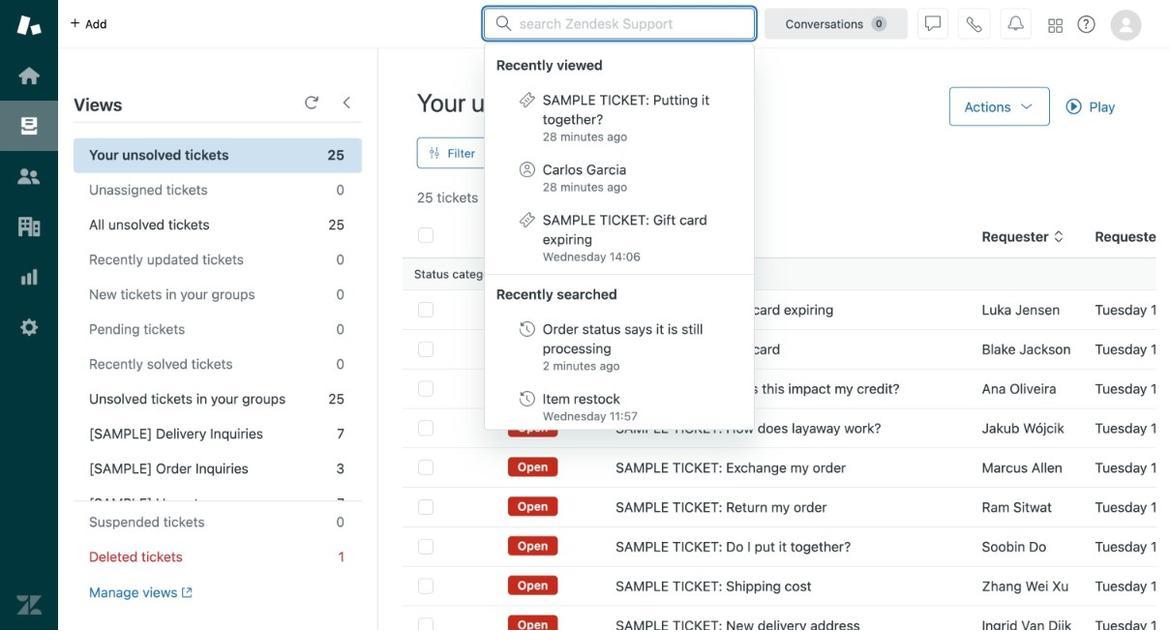 Task type: vqa. For each thing, say whether or not it's contained in the screenshot.
Displays possible ticket submission types "image"
no



Task type: locate. For each thing, give the bounding box(es) containing it.
option up wednesday 11:57 text box
[[485, 312, 755, 382]]

2 minutes ago text field
[[543, 359, 620, 373]]

5 option from the top
[[485, 382, 755, 432]]

options list box
[[484, 43, 755, 432]]

3 row from the top
[[403, 369, 1171, 408]]

option down 28 minutes ago text field
[[485, 203, 755, 272]]

button displays agent's chat status as invisible. image
[[926, 16, 941, 31]]

option
[[485, 83, 755, 152], [485, 152, 755, 203], [485, 203, 755, 272], [485, 312, 755, 382], [485, 382, 755, 432]]

option down 2 minutes ago text field
[[485, 382, 755, 432]]

notifications image
[[1009, 16, 1024, 31]]

8 row from the top
[[403, 567, 1171, 606]]

9 row from the top
[[403, 606, 1171, 630]]

get started image
[[16, 63, 42, 88]]

customers image
[[16, 164, 42, 189]]

views image
[[16, 113, 42, 138]]

3 option from the top
[[485, 203, 755, 272]]

zendesk support image
[[16, 13, 42, 38]]

28 minutes ago text field
[[543, 130, 628, 143]]

organizations image
[[16, 214, 42, 239]]

row
[[403, 290, 1171, 329], [403, 329, 1171, 369], [403, 369, 1171, 408], [403, 408, 1171, 448], [403, 448, 1171, 487], [403, 487, 1171, 527], [403, 527, 1171, 567], [403, 567, 1171, 606], [403, 606, 1171, 630]]

refresh views pane image
[[304, 95, 320, 110]]

2 row from the top
[[403, 329, 1171, 369]]

reporting image
[[16, 264, 42, 290]]

option down 28 minutes ago text box
[[485, 152, 755, 203]]

main element
[[0, 0, 58, 630]]

search Zendesk Support field
[[520, 14, 743, 33]]

zendesk image
[[16, 593, 42, 618]]

option up 28 minutes ago text field
[[485, 83, 755, 152]]

opens in a new tab image
[[178, 587, 193, 599]]

1 option from the top
[[485, 83, 755, 152]]



Task type: describe. For each thing, give the bounding box(es) containing it.
2 option from the top
[[485, 152, 755, 203]]

1 row from the top
[[403, 290, 1171, 329]]

5 row from the top
[[403, 448, 1171, 487]]

admin image
[[16, 315, 42, 340]]

Wednesday 14:06 text field
[[543, 250, 641, 263]]

recently searched group
[[485, 312, 755, 432]]

4 option from the top
[[485, 312, 755, 382]]

28 minutes ago text field
[[543, 180, 628, 194]]

6 row from the top
[[403, 487, 1171, 527]]

zendesk products image
[[1049, 19, 1063, 32]]

7 row from the top
[[403, 527, 1171, 567]]

Wednesday 11:57 text field
[[543, 409, 638, 423]]

4 row from the top
[[403, 408, 1171, 448]]

get help image
[[1078, 15, 1096, 33]]

hide panel views image
[[339, 95, 354, 110]]

recently viewed group
[[485, 83, 755, 272]]



